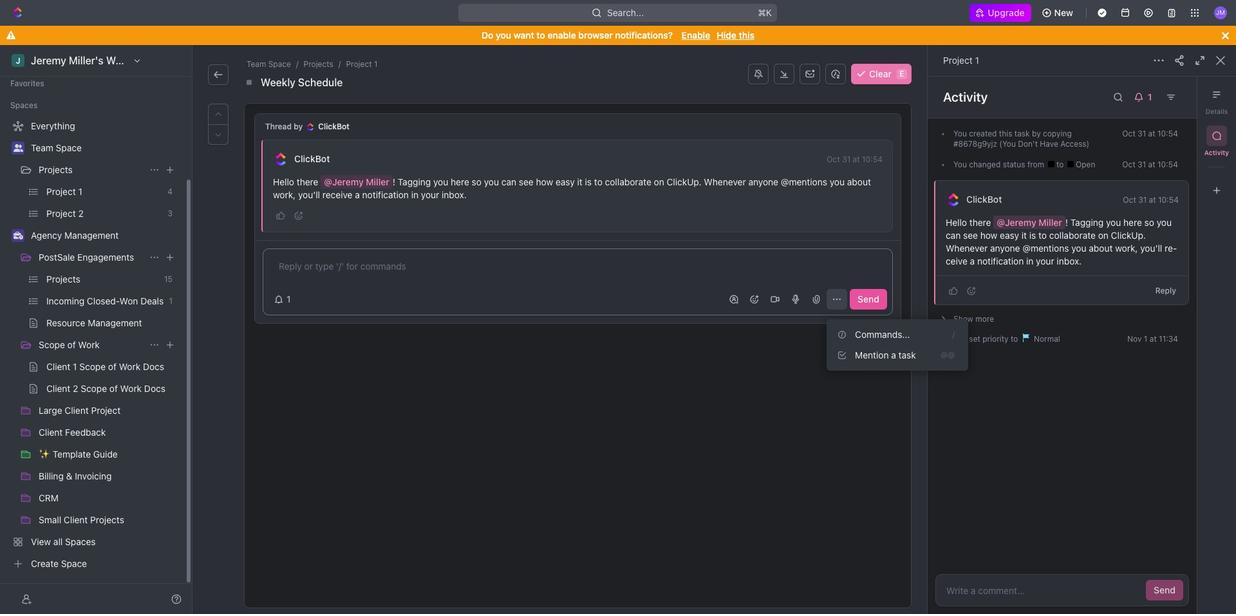 Task type: vqa. For each thing, say whether or not it's contained in the screenshot.
see related to a
yes



Task type: locate. For each thing, give the bounding box(es) containing it.
0 horizontal spatial send button
[[850, 289, 887, 310]]

priority
[[983, 334, 1009, 344]]

0 horizontal spatial on
[[654, 176, 664, 187]]

0 horizontal spatial about
[[847, 176, 871, 187]]

1 horizontal spatial this
[[999, 129, 1013, 138]]

you
[[954, 129, 967, 138], [954, 160, 967, 169], [954, 334, 967, 344]]

0 horizontal spatial hello
[[273, 176, 294, 187]]

0 horizontal spatial space
[[56, 142, 82, 153]]

here inside ! tagging you here so you can see how easy it is to collaborate on clickup. whenever anyone @mentions you about work, you'll re ceive a notification in your inbox.
[[1124, 217, 1142, 228]]

hello there for a
[[273, 176, 321, 187]]

activity inside task sidebar navigation tab list
[[1205, 149, 1229, 156]]

1 horizontal spatial hello
[[946, 217, 967, 228]]

your
[[421, 189, 439, 200], [1036, 256, 1055, 267]]

1 horizontal spatial you'll
[[1141, 243, 1162, 254]]

! tagging you here so you can see how easy it is to collaborate on clickup. whenever anyone @mentions you about work, you'll re ceive a notification in your inbox.
[[946, 217, 1177, 267]]

is inside ! tagging you here so you can see how easy it is to collaborate on clickup. whenever anyone @mentions you about work, you'll receive a notification in your inbox.
[[585, 176, 592, 187]]

0 vertical spatial this
[[739, 30, 755, 41]]

about
[[847, 176, 871, 187], [1089, 243, 1113, 254]]

notifications?
[[615, 30, 673, 41]]

1 vertical spatial anyone
[[990, 243, 1020, 254]]

space right user group image
[[56, 142, 82, 153]]

team for team space
[[31, 142, 53, 153]]

by
[[294, 122, 303, 131], [1032, 129, 1041, 138]]

is inside ! tagging you here so you can see how easy it is to collaborate on clickup. whenever anyone @mentions you about work, you'll re ceive a notification in your inbox.
[[1029, 230, 1036, 241]]

so for ceive
[[1145, 217, 1155, 228]]

business time image
[[13, 232, 23, 240]]

1 vertical spatial so
[[1145, 217, 1155, 228]]

you'll inside ! tagging you here so you can see how easy it is to collaborate on clickup. whenever anyone @mentions you about work, you'll re ceive a notification in your inbox.
[[1141, 243, 1162, 254]]

@mentions for a
[[781, 176, 827, 187]]

1 horizontal spatial hello there
[[946, 217, 994, 228]]

0 vertical spatial can
[[501, 176, 516, 187]]

1 horizontal spatial it
[[1022, 230, 1027, 241]]

team inside "sidebar" navigation
[[31, 142, 53, 153]]

0 vertical spatial in
[[411, 189, 419, 200]]

1 horizontal spatial about
[[1089, 243, 1113, 254]]

0 vertical spatial notification
[[362, 189, 409, 200]]

whenever inside ! tagging you here so you can see how easy it is to collaborate on clickup. whenever anyone @mentions you about work, you'll re ceive a notification in your inbox.
[[946, 243, 988, 254]]

thread
[[265, 122, 292, 131]]

whenever for a
[[704, 176, 746, 187]]

1 horizontal spatial see
[[963, 230, 978, 241]]

how inside ! tagging you here so you can see how easy it is to collaborate on clickup. whenever anyone @mentions you about work, you'll receive a notification in your inbox.
[[536, 176, 553, 187]]

tagging inside ! tagging you here so you can see how easy it is to collaborate on clickup. whenever anyone @mentions you about work, you'll re ceive a notification in your inbox.
[[1071, 217, 1104, 228]]

it
[[577, 176, 583, 187], [1022, 230, 1027, 241]]

inbox.
[[442, 189, 467, 200], [1057, 256, 1082, 267]]

see for a
[[519, 176, 534, 187]]

see inside ! tagging you here so you can see how easy it is to collaborate on clickup. whenever anyone @mentions you about work, you'll receive a notification in your inbox.
[[519, 176, 534, 187]]

this right hide
[[739, 30, 755, 41]]

work, inside ! tagging you here so you can see how easy it is to collaborate on clickup. whenever anyone @mentions you about work, you'll re ceive a notification in your inbox.
[[1115, 243, 1138, 254]]

1 vertical spatial inbox.
[[1057, 256, 1082, 267]]

hello for a
[[273, 176, 294, 187]]

0 horizontal spatial activity
[[943, 90, 988, 104]]

anyone
[[749, 176, 778, 187], [990, 243, 1020, 254]]

hello there inside task sidebar content section
[[946, 217, 994, 228]]

there down clickbot button
[[297, 176, 318, 187]]

you'll for ceive
[[1141, 243, 1162, 254]]

0 vertical spatial projects
[[304, 59, 333, 69]]

you up #8678g9yjz
[[954, 129, 967, 138]]

0 horizontal spatial a
[[355, 189, 360, 200]]

on inside ! tagging you here so you can see how easy it is to collaborate on clickup. whenever anyone @mentions you about work, you'll re ceive a notification in your inbox.
[[1098, 230, 1109, 241]]

/ up @@
[[953, 330, 955, 339]]

collaborate for a
[[605, 176, 652, 187]]

31
[[1138, 129, 1146, 138], [842, 155, 851, 164], [1138, 160, 1146, 169], [1139, 195, 1147, 205]]

easy inside ! tagging you here so you can see how easy it is to collaborate on clickup. whenever anyone @mentions you about work, you'll receive a notification in your inbox.
[[556, 176, 575, 187]]

1 horizontal spatial anyone
[[990, 243, 1020, 254]]

whenever inside ! tagging you here so you can see how easy it is to collaborate on clickup. whenever anyone @mentions you about work, you'll receive a notification in your inbox.
[[704, 176, 746, 187]]

can inside ! tagging you here so you can see how easy it is to collaborate on clickup. whenever anyone @mentions you about work, you'll receive a notification in your inbox.
[[501, 176, 516, 187]]

@mentions
[[781, 176, 827, 187], [1023, 243, 1069, 254]]

work,
[[273, 189, 296, 200], [1115, 243, 1138, 254]]

0 horizontal spatial easy
[[556, 176, 575, 187]]

by up don't
[[1032, 129, 1041, 138]]

you
[[496, 30, 511, 41], [433, 176, 448, 187], [484, 176, 499, 187], [830, 176, 845, 187], [1106, 217, 1121, 228], [1157, 217, 1172, 228], [1072, 243, 1087, 254]]

team
[[247, 59, 266, 69], [31, 142, 53, 153]]

you'll left re
[[1141, 243, 1162, 254]]

easy
[[556, 176, 575, 187], [1000, 230, 1019, 241]]

1 vertical spatial see
[[963, 230, 978, 241]]

so
[[472, 176, 482, 187], [1145, 217, 1155, 228]]

collaborate inside ! tagging you here so you can see how easy it is to collaborate on clickup. whenever anyone @mentions you about work, you'll re ceive a notification in your inbox.
[[1049, 230, 1096, 241]]

1 vertical spatial hello
[[946, 217, 967, 228]]

1 vertical spatial your
[[1036, 256, 1055, 267]]

agency management
[[31, 230, 119, 241]]

0 horizontal spatial project
[[346, 59, 372, 69]]

your inside ! tagging you here so you can see how easy it is to collaborate on clickup. whenever anyone @mentions you about work, you'll receive a notification in your inbox.
[[421, 189, 439, 200]]

0 vertical spatial your
[[421, 189, 439, 200]]

0 vertical spatial easy
[[556, 176, 575, 187]]

clickup. for a
[[667, 176, 702, 187]]

!
[[393, 176, 395, 187], [1066, 217, 1068, 228]]

0 vertical spatial how
[[536, 176, 553, 187]]

task down commands... on the right bottom of page
[[899, 350, 916, 361]]

see inside ! tagging you here so you can see how easy it is to collaborate on clickup. whenever anyone @mentions you about work, you'll re ceive a notification in your inbox.
[[963, 230, 978, 241]]

e
[[900, 69, 904, 79]]

about inside ! tagging you here so you can see how easy it is to collaborate on clickup. whenever anyone @mentions you about work, you'll re ceive a notification in your inbox.
[[1089, 243, 1113, 254]]

0 horizontal spatial clickup.
[[667, 176, 702, 187]]

1 vertical spatial whenever
[[946, 243, 988, 254]]

to inside ! tagging you here so you can see how easy it is to collaborate on clickup. whenever anyone @mentions you about work, you'll receive a notification in your inbox.
[[594, 176, 603, 187]]

0 horizontal spatial team space link
[[31, 138, 178, 158]]

you for changed status from
[[954, 160, 967, 169]]

1 vertical spatial @mentions
[[1023, 243, 1069, 254]]

work, left re
[[1115, 243, 1138, 254]]

0 horizontal spatial is
[[585, 176, 592, 187]]

here
[[451, 176, 469, 187], [1124, 217, 1142, 228]]

clickbot up clickbot button
[[318, 122, 349, 131]]

1 horizontal spatial activity
[[1205, 149, 1229, 156]]

1 horizontal spatial space
[[268, 59, 291, 69]]

1 horizontal spatial so
[[1145, 217, 1155, 228]]

clickbot
[[318, 122, 349, 131], [294, 153, 330, 164], [967, 194, 1002, 205]]

so inside ! tagging you here so you can see how easy it is to collaborate on clickup. whenever anyone @mentions you about work, you'll re ceive a notification in your inbox.
[[1145, 217, 1155, 228]]

1 horizontal spatial there
[[970, 217, 991, 228]]

1 inside task sidebar content section
[[1144, 334, 1148, 344]]

copying
[[1043, 129, 1072, 138]]

0 horizontal spatial so
[[472, 176, 482, 187]]

it inside ! tagging you here so you can see how easy it is to collaborate on clickup. whenever anyone @mentions you about work, you'll receive a notification in your inbox.
[[577, 176, 583, 187]]

oct
[[1123, 129, 1136, 138], [827, 155, 840, 164], [1123, 160, 1136, 169], [1123, 195, 1136, 205]]

space up weekly
[[268, 59, 291, 69]]

2 vertical spatial you
[[954, 334, 967, 344]]

@@
[[941, 350, 955, 360]]

by right 'thread'
[[294, 122, 303, 131]]

here inside ! tagging you here so you can see how easy it is to collaborate on clickup. whenever anyone @mentions you about work, you'll receive a notification in your inbox.
[[451, 176, 469, 187]]

clickbot down thread by
[[294, 153, 330, 164]]

1 horizontal spatial your
[[1036, 256, 1055, 267]]

1 vertical spatial how
[[981, 230, 998, 241]]

! tagging you here so you can see how easy it is to collaborate on clickup. whenever anyone @mentions you about work, you'll receive a notification in your inbox.
[[273, 176, 874, 200]]

is
[[585, 176, 592, 187], [1029, 230, 1036, 241]]

of
[[67, 339, 76, 350]]

1 horizontal spatial project 1 link
[[943, 55, 979, 66]]

work, down clickbot button
[[273, 189, 296, 200]]

collaborate inside ! tagging you here so you can see how easy it is to collaborate on clickup. whenever anyone @mentions you about work, you'll receive a notification in your inbox.
[[605, 176, 652, 187]]

1 vertical spatial team
[[31, 142, 53, 153]]

1 horizontal spatial how
[[981, 230, 998, 241]]

projects link up schedule
[[301, 58, 336, 71]]

on
[[654, 176, 664, 187], [1098, 230, 1109, 241]]

0 horizontal spatial see
[[519, 176, 534, 187]]

1 vertical spatial team space link
[[31, 138, 178, 158]]

task sidebar content section
[[928, 77, 1197, 614]]

you created this task by copying #8678g9yjz (you don't have access)
[[954, 129, 1090, 149]]

team for team space / projects / project 1
[[247, 59, 266, 69]]

task inside you created this task by copying #8678g9yjz (you don't have access)
[[1015, 129, 1030, 138]]

0 horizontal spatial collaborate
[[605, 176, 652, 187]]

0 vertical spatial tagging
[[398, 176, 431, 187]]

about inside ! tagging you here so you can see how easy it is to collaborate on clickup. whenever anyone @mentions you about work, you'll receive a notification in your inbox.
[[847, 176, 871, 187]]

there
[[297, 176, 318, 187], [970, 217, 991, 228]]

task up don't
[[1015, 129, 1030, 138]]

tagging for a
[[398, 176, 431, 187]]

tree
[[5, 116, 180, 574]]

team right user group image
[[31, 142, 53, 153]]

! inside ! tagging you here so you can see how easy it is to collaborate on clickup. whenever anyone @mentions you about work, you'll receive a notification in your inbox.
[[393, 176, 395, 187]]

notification inside ! tagging you here so you can see how easy it is to collaborate on clickup. whenever anyone @mentions you about work, you'll receive a notification in your inbox.
[[362, 189, 409, 200]]

this inside you created this task by copying #8678g9yjz (you don't have access)
[[999, 129, 1013, 138]]

on inside ! tagging you here so you can see how easy it is to collaborate on clickup. whenever anyone @mentions you about work, you'll receive a notification in your inbox.
[[654, 176, 664, 187]]

1 vertical spatial work,
[[1115, 243, 1138, 254]]

new
[[1054, 7, 1073, 18]]

1 vertical spatial you
[[954, 160, 967, 169]]

a
[[355, 189, 360, 200], [970, 256, 975, 267], [891, 350, 896, 361]]

there for a
[[297, 176, 318, 187]]

schedule
[[298, 77, 343, 88]]

send
[[858, 294, 880, 305], [1154, 585, 1176, 596]]

0 vertical spatial space
[[268, 59, 291, 69]]

work, inside ! tagging you here so you can see how easy it is to collaborate on clickup. whenever anyone @mentions you about work, you'll receive a notification in your inbox.
[[273, 189, 296, 200]]

0 vertical spatial activity
[[943, 90, 988, 104]]

1 horizontal spatial whenever
[[946, 243, 988, 254]]

1 vertical spatial in
[[1026, 256, 1034, 267]]

⌘k
[[758, 7, 772, 18]]

1 vertical spatial a
[[970, 256, 975, 267]]

1 vertical spatial about
[[1089, 243, 1113, 254]]

1 horizontal spatial inbox.
[[1057, 256, 1082, 267]]

how for ceive
[[981, 230, 998, 241]]

projects
[[304, 59, 333, 69], [39, 164, 73, 175]]

0 horizontal spatial you'll
[[298, 189, 320, 200]]

inbox. inside ! tagging you here so you can see how easy it is to collaborate on clickup. whenever anyone @mentions you about work, you'll re ceive a notification in your inbox.
[[1057, 256, 1082, 267]]

hello inside task sidebar content section
[[946, 217, 967, 228]]

1 vertical spatial space
[[56, 142, 82, 153]]

/ up schedule
[[339, 59, 341, 69]]

work, for a
[[273, 189, 296, 200]]

hello there down clickbot button
[[273, 176, 321, 187]]

0 vertical spatial so
[[472, 176, 482, 187]]

whenever for ceive
[[946, 243, 988, 254]]

have
[[1040, 139, 1058, 149]]

can
[[501, 176, 516, 187], [946, 230, 961, 241]]

0 vertical spatial whenever
[[704, 176, 746, 187]]

1 vertical spatial activity
[[1205, 149, 1229, 156]]

0 horizontal spatial here
[[451, 176, 469, 187]]

about for a
[[847, 176, 871, 187]]

0 horizontal spatial in
[[411, 189, 419, 200]]

hello
[[273, 176, 294, 187], [946, 217, 967, 228]]

easy for ceive
[[1000, 230, 1019, 241]]

/ up weekly schedule link
[[296, 59, 298, 69]]

collaborate for ceive
[[1049, 230, 1096, 241]]

on for a
[[654, 176, 664, 187]]

here for a
[[451, 176, 469, 187]]

1 vertical spatial !
[[1066, 217, 1068, 228]]

there down changed at right top
[[970, 217, 991, 228]]

0 vertical spatial team space link
[[244, 58, 294, 71]]

clickup. inside ! tagging you here so you can see how easy it is to collaborate on clickup. whenever anyone @mentions you about work, you'll re ceive a notification in your inbox.
[[1111, 230, 1146, 241]]

work, for ceive
[[1115, 243, 1138, 254]]

1 you from the top
[[954, 129, 967, 138]]

is for a
[[585, 176, 592, 187]]

notification inside ! tagging you here so you can see how easy it is to collaborate on clickup. whenever anyone @mentions you about work, you'll re ceive a notification in your inbox.
[[977, 256, 1024, 267]]

here for ceive
[[1124, 217, 1142, 228]]

0 vertical spatial you'll
[[298, 189, 320, 200]]

so inside ! tagging you here so you can see how easy it is to collaborate on clickup. whenever anyone @mentions you about work, you'll receive a notification in your inbox.
[[472, 176, 482, 187]]

1 horizontal spatial team space link
[[244, 58, 294, 71]]

oct 31 at 10:54
[[1123, 129, 1178, 138], [827, 155, 883, 164], [1123, 160, 1178, 169], [1123, 195, 1179, 205]]

3 you from the top
[[954, 334, 967, 344]]

1 vertical spatial clickbot
[[294, 153, 330, 164]]

clickup. inside ! tagging you here so you can see how easy it is to collaborate on clickup. whenever anyone @mentions you about work, you'll receive a notification in your inbox.
[[667, 176, 702, 187]]

0 vertical spatial task
[[1015, 129, 1030, 138]]

@mentions inside ! tagging you here so you can see how easy it is to collaborate on clickup. whenever anyone @mentions you about work, you'll receive a notification in your inbox.
[[781, 176, 827, 187]]

to
[[537, 30, 545, 41], [1057, 160, 1066, 169], [594, 176, 603, 187], [1039, 230, 1047, 241], [1011, 334, 1018, 344]]

activity inside task sidebar content section
[[943, 90, 988, 104]]

space inside "sidebar" navigation
[[56, 142, 82, 153]]

task
[[1015, 129, 1030, 138], [899, 350, 916, 361]]

there for ceive
[[970, 217, 991, 228]]

0 vertical spatial hello
[[273, 176, 294, 187]]

project 1 link down upgrade link
[[943, 55, 979, 66]]

can for a
[[501, 176, 516, 187]]

activity
[[943, 90, 988, 104], [1205, 149, 1229, 156]]

team up weekly
[[247, 59, 266, 69]]

is for ceive
[[1029, 230, 1036, 241]]

@mentions inside ! tagging you here so you can see how easy it is to collaborate on clickup. whenever anyone @mentions you about work, you'll re ceive a notification in your inbox.
[[1023, 243, 1069, 254]]

clickbot down changed at right top
[[967, 194, 1002, 205]]

space
[[268, 59, 291, 69], [56, 142, 82, 153]]

you'll inside ! tagging you here so you can see how easy it is to collaborate on clickup. whenever anyone @mentions you about work, you'll receive a notification in your inbox.
[[298, 189, 320, 200]]

it inside ! tagging you here so you can see how easy it is to collaborate on clickup. whenever anyone @mentions you about work, you'll re ceive a notification in your inbox.
[[1022, 230, 1027, 241]]

in
[[411, 189, 419, 200], [1026, 256, 1034, 267]]

hello there down changed at right top
[[946, 217, 994, 228]]

0 horizontal spatial how
[[536, 176, 553, 187]]

10:54
[[1158, 129, 1178, 138], [862, 155, 883, 164], [1158, 160, 1178, 169], [1158, 195, 1179, 205]]

! for a
[[393, 176, 395, 187]]

project 1 link up weekly schedule link
[[344, 58, 380, 71]]

sidebar navigation
[[0, 45, 193, 614]]

postsale engagements
[[39, 252, 134, 263]]

0 vertical spatial it
[[577, 176, 583, 187]]

tagging for ceive
[[1071, 217, 1104, 228]]

0 horizontal spatial your
[[421, 189, 439, 200]]

whenever
[[704, 176, 746, 187], [946, 243, 988, 254]]

anyone inside ! tagging you here so you can see how easy it is to collaborate on clickup. whenever anyone @mentions you about work, you'll re ceive a notification in your inbox.
[[990, 243, 1020, 254]]

1 horizontal spatial is
[[1029, 230, 1036, 241]]

normal
[[1032, 334, 1060, 344]]

you left set
[[954, 334, 967, 344]]

0 horizontal spatial @mentions
[[781, 176, 827, 187]]

0 vertical spatial a
[[355, 189, 360, 200]]

project 1 link
[[943, 55, 979, 66], [344, 58, 380, 71]]

1 horizontal spatial on
[[1098, 230, 1109, 241]]

anyone inside ! tagging you here so you can see how easy it is to collaborate on clickup. whenever anyone @mentions you about work, you'll receive a notification in your inbox.
[[749, 176, 778, 187]]

0 vertical spatial you
[[954, 129, 967, 138]]

2 you from the top
[[954, 160, 967, 169]]

notification
[[362, 189, 409, 200], [977, 256, 1024, 267]]

0 horizontal spatial notification
[[362, 189, 409, 200]]

1 vertical spatial tagging
[[1071, 217, 1104, 228]]

! inside ! tagging you here so you can see how easy it is to collaborate on clickup. whenever anyone @mentions you about work, you'll re ceive a notification in your inbox.
[[1066, 217, 1068, 228]]

upgrade link
[[970, 4, 1031, 22]]

reply
[[1156, 286, 1176, 295]]

0 horizontal spatial there
[[297, 176, 318, 187]]

0 horizontal spatial work,
[[273, 189, 296, 200]]

how inside ! tagging you here so you can see how easy it is to collaborate on clickup. whenever anyone @mentions you about work, you'll re ceive a notification in your inbox.
[[981, 230, 998, 241]]

projects down team space
[[39, 164, 73, 175]]

this up (you on the top right
[[999, 129, 1013, 138]]

there inside task sidebar content section
[[970, 217, 991, 228]]

projects up schedule
[[304, 59, 333, 69]]

1 vertical spatial it
[[1022, 230, 1027, 241]]

tagging inside ! tagging you here so you can see how easy it is to collaborate on clickup. whenever anyone @mentions you about work, you'll receive a notification in your inbox.
[[398, 176, 431, 187]]

from
[[1028, 160, 1045, 169]]

collaborate
[[605, 176, 652, 187], [1049, 230, 1096, 241]]

tagging
[[398, 176, 431, 187], [1071, 217, 1104, 228]]

projects link down team space
[[39, 160, 144, 180]]

can inside ! tagging you here so you can see how easy it is to collaborate on clickup. whenever anyone @mentions you about work, you'll re ceive a notification in your inbox.
[[946, 230, 961, 241]]

projects link
[[301, 58, 336, 71], [39, 160, 144, 180]]

changed status from
[[967, 160, 1047, 169]]

activity down details at right
[[1205, 149, 1229, 156]]

anyone for ceive
[[990, 243, 1020, 254]]

commands...
[[855, 329, 910, 340]]

2 vertical spatial clickbot
[[967, 194, 1002, 205]]

you'll left receive
[[298, 189, 320, 200]]

1 horizontal spatial here
[[1124, 217, 1142, 228]]

activity down project 1
[[943, 90, 988, 104]]

1
[[975, 55, 979, 66], [374, 59, 378, 69], [287, 294, 291, 305], [1144, 334, 1148, 344]]

0 vertical spatial collaborate
[[605, 176, 652, 187]]

0 horizontal spatial task
[[899, 350, 916, 361]]

in inside ! tagging you here so you can see how easy it is to collaborate on clickup. whenever anyone @mentions you about work, you'll receive a notification in your inbox.
[[411, 189, 419, 200]]

1 horizontal spatial send button
[[1146, 580, 1184, 601]]

tree containing team space
[[5, 116, 180, 574]]

project
[[943, 55, 973, 66], [346, 59, 372, 69]]

0 horizontal spatial inbox.
[[442, 189, 467, 200]]

0 vertical spatial is
[[585, 176, 592, 187]]

you left changed at right top
[[954, 160, 967, 169]]

easy inside ! tagging you here so you can see how easy it is to collaborate on clickup. whenever anyone @mentions you about work, you'll re ceive a notification in your inbox.
[[1000, 230, 1019, 241]]



Task type: describe. For each thing, give the bounding box(es) containing it.
#8678g9yjz
[[954, 139, 997, 149]]

receive
[[323, 189, 353, 200]]

@mentions for ceive
[[1023, 243, 1069, 254]]

it for a
[[577, 176, 583, 187]]

0 vertical spatial send
[[858, 294, 880, 305]]

0 vertical spatial send button
[[850, 289, 887, 310]]

(you
[[1000, 139, 1016, 149]]

scope
[[39, 339, 65, 350]]

at for changed status from
[[1148, 160, 1156, 169]]

set priority to
[[967, 334, 1020, 344]]

0 horizontal spatial /
[[296, 59, 298, 69]]

a inside ! tagging you here so you can see how easy it is to collaborate on clickup. whenever anyone @mentions you about work, you'll receive a notification in your inbox.
[[355, 189, 360, 200]]

ceive
[[946, 243, 1177, 267]]

team space link inside tree
[[31, 138, 178, 158]]

browser
[[578, 30, 613, 41]]

don't
[[1018, 139, 1038, 149]]

space for team space / projects / project 1
[[268, 59, 291, 69]]

1 button
[[269, 289, 299, 310]]

agency management link
[[31, 225, 178, 246]]

reply button
[[1150, 283, 1182, 298]]

0 horizontal spatial by
[[294, 122, 303, 131]]

clear
[[869, 68, 892, 79]]

spaces
[[10, 100, 38, 110]]

by inside you created this task by copying #8678g9yjz (you don't have access)
[[1032, 129, 1041, 138]]

weekly schedule
[[261, 77, 343, 88]]

1 horizontal spatial project
[[943, 55, 973, 66]]

in inside ! tagging you here so you can see how easy it is to collaborate on clickup. whenever anyone @mentions you about work, you'll re ceive a notification in your inbox.
[[1026, 256, 1034, 267]]

weekly schedule link
[[258, 75, 345, 90]]

upgrade
[[988, 7, 1025, 18]]

1 horizontal spatial projects
[[304, 59, 333, 69]]

postsale engagements link
[[39, 247, 144, 268]]

want
[[514, 30, 534, 41]]

user group image
[[13, 144, 23, 152]]

! for ceive
[[1066, 217, 1068, 228]]

you'll for a
[[298, 189, 320, 200]]

scope of work
[[39, 339, 100, 350]]

project 1
[[943, 55, 979, 66]]

mention
[[855, 350, 889, 361]]

created
[[969, 129, 997, 138]]

0 horizontal spatial project 1 link
[[344, 58, 380, 71]]

tree inside "sidebar" navigation
[[5, 116, 180, 574]]

status
[[1003, 160, 1025, 169]]

about for ceive
[[1089, 243, 1113, 254]]

at for set priority to
[[1150, 334, 1157, 344]]

agency
[[31, 230, 62, 241]]

anyone for a
[[749, 176, 778, 187]]

inbox. inside ! tagging you here so you can see how easy it is to collaborate on clickup. whenever anyone @mentions you about work, you'll receive a notification in your inbox.
[[442, 189, 467, 200]]

scope of work link
[[39, 335, 144, 355]]

projects inside tree
[[39, 164, 73, 175]]

you inside you created this task by copying #8678g9yjz (you don't have access)
[[954, 129, 967, 138]]

0 vertical spatial clickbot
[[318, 122, 349, 131]]

postsale
[[39, 252, 75, 263]]

to inside ! tagging you here so you can see how easy it is to collaborate on clickup. whenever anyone @mentions you about work, you'll re ceive a notification in your inbox.
[[1039, 230, 1047, 241]]

nov
[[1128, 334, 1142, 344]]

favorites button
[[5, 76, 49, 91]]

hello for ceive
[[946, 217, 967, 228]]

task sidebar navigation tab list
[[1203, 84, 1231, 201]]

favorites
[[10, 79, 44, 88]]

at for created this task by copying
[[1148, 129, 1156, 138]]

easy for a
[[556, 176, 575, 187]]

2 horizontal spatial /
[[953, 330, 955, 339]]

do
[[482, 30, 494, 41]]

mention a task
[[855, 350, 916, 361]]

clickbot button
[[294, 153, 331, 165]]

space for team space
[[56, 142, 82, 153]]

your inside ! tagging you here so you can see how easy it is to collaborate on clickup. whenever anyone @mentions you about work, you'll re ceive a notification in your inbox.
[[1036, 256, 1055, 267]]

enable
[[682, 30, 710, 41]]

hide
[[717, 30, 737, 41]]

it for ceive
[[1022, 230, 1027, 241]]

clickbot inside button
[[294, 153, 330, 164]]

1 horizontal spatial /
[[339, 59, 341, 69]]

clickbot inside task sidebar content section
[[967, 194, 1002, 205]]

management
[[64, 230, 119, 241]]

hello there for ceive
[[946, 217, 994, 228]]

details
[[1206, 108, 1228, 115]]

11:34
[[1159, 334, 1178, 344]]

on for ceive
[[1098, 230, 1109, 241]]

1 vertical spatial projects link
[[39, 160, 144, 180]]

thread by
[[265, 122, 303, 131]]

1 horizontal spatial projects link
[[301, 58, 336, 71]]

engagements
[[77, 252, 134, 263]]

nov 1 at 11:34
[[1128, 334, 1178, 344]]

enable
[[548, 30, 576, 41]]

a inside ! tagging you here so you can see how easy it is to collaborate on clickup. whenever anyone @mentions you about work, you'll re ceive a notification in your inbox.
[[970, 256, 975, 267]]

clickup. for ceive
[[1111, 230, 1146, 241]]

so for a
[[472, 176, 482, 187]]

team space
[[31, 142, 82, 153]]

1 vertical spatial task
[[899, 350, 916, 361]]

0 horizontal spatial this
[[739, 30, 755, 41]]

1 horizontal spatial a
[[891, 350, 896, 361]]

1 inside button
[[287, 294, 291, 305]]

work
[[78, 339, 100, 350]]

you for set priority to
[[954, 334, 967, 344]]

do you want to enable browser notifications? enable hide this
[[482, 30, 755, 41]]

how for a
[[536, 176, 553, 187]]

1 vertical spatial send button
[[1146, 580, 1184, 601]]

see for ceive
[[963, 230, 978, 241]]

open
[[1074, 160, 1096, 169]]

can for ceive
[[946, 230, 961, 241]]

access)
[[1061, 139, 1090, 149]]

weekly
[[261, 77, 296, 88]]

re
[[1165, 243, 1177, 254]]

team space / projects / project 1
[[247, 59, 378, 69]]

changed
[[969, 160, 1001, 169]]

send inside task sidebar content section
[[1154, 585, 1176, 596]]

new button
[[1036, 3, 1081, 23]]

search...
[[608, 7, 644, 18]]

set
[[969, 334, 981, 344]]



